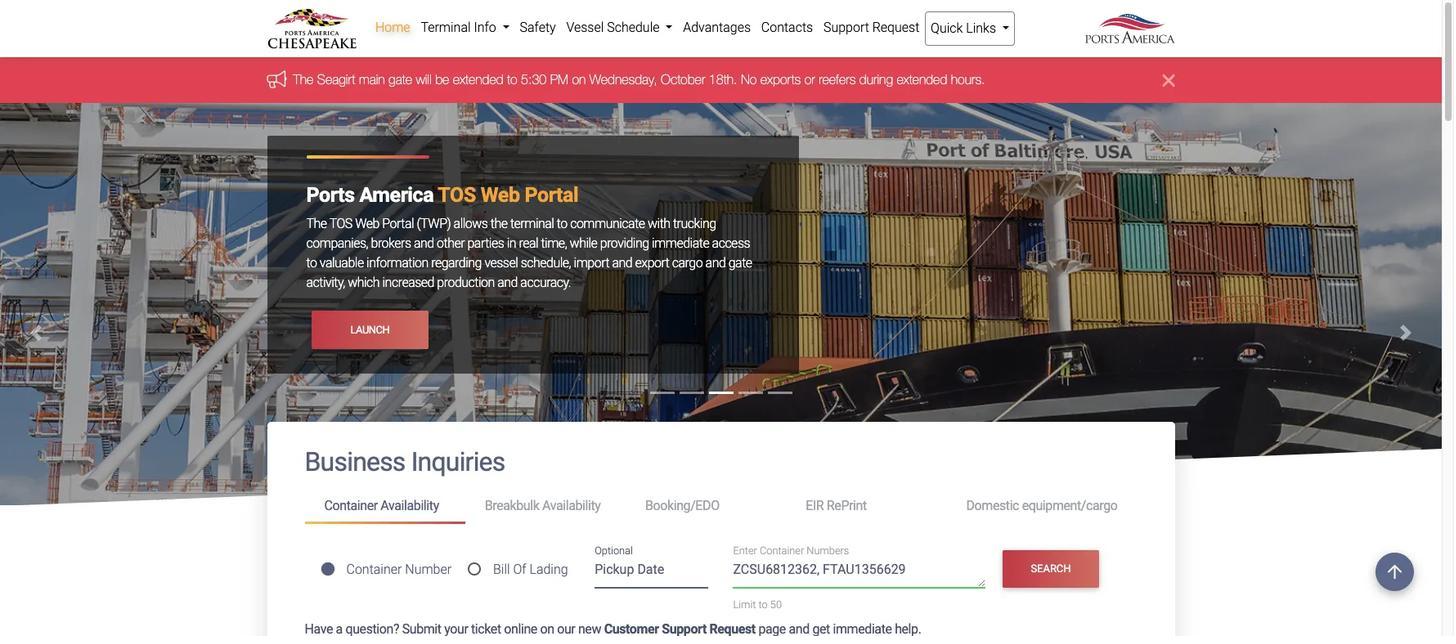 Task type: vqa. For each thing, say whether or not it's contained in the screenshot.
'increased'
yes



Task type: locate. For each thing, give the bounding box(es) containing it.
2 vertical spatial container
[[346, 562, 402, 577]]

1 vertical spatial the
[[306, 216, 327, 232]]

and down vessel
[[497, 275, 518, 291]]

pm
[[550, 72, 568, 87]]

eir reprint
[[806, 498, 867, 514]]

container availability
[[324, 498, 439, 514]]

container for container availability
[[324, 498, 378, 514]]

contacts link
[[756, 11, 818, 44]]

the
[[293, 72, 314, 87], [306, 216, 327, 232]]

1 availability from the left
[[381, 498, 439, 514]]

portal
[[525, 184, 579, 207], [382, 216, 414, 232]]

vessel
[[566, 20, 604, 35]]

schedule,
[[521, 256, 571, 271]]

gate inside the tos web portal (twp) allows the terminal to communicate with trucking companies,                         brokers and other parties in real time, while providing immediate access to valuable                         information regarding vessel schedule, import and export cargo and gate activity, which increased production and accuracy.
[[729, 256, 752, 271]]

the seagirt main gate will be extended to 5:30 pm on wednesday, october 18th.  no exports or reefers during extended hours. link
[[293, 72, 985, 87]]

time,
[[541, 236, 567, 251]]

0 vertical spatial container
[[324, 498, 378, 514]]

reprint
[[827, 498, 867, 514]]

web inside the tos web portal (twp) allows the terminal to communicate with trucking companies,                         brokers and other parties in real time, while providing immediate access to valuable                         information regarding vessel schedule, import and export cargo and gate activity, which increased production and accuracy.
[[355, 216, 379, 232]]

production
[[437, 275, 495, 291]]

safety
[[520, 20, 556, 35]]

0 horizontal spatial gate
[[389, 72, 412, 87]]

launch link
[[311, 311, 429, 349]]

gate down access
[[729, 256, 752, 271]]

extended right during
[[897, 72, 947, 87]]

regarding
[[431, 256, 482, 271]]

go to top image
[[1376, 553, 1414, 591]]

tos
[[438, 184, 476, 207], [329, 216, 352, 232]]

0 horizontal spatial web
[[355, 216, 379, 232]]

in
[[507, 236, 516, 251]]

home
[[375, 20, 410, 35]]

gate left will
[[389, 72, 412, 87]]

the inside alert
[[293, 72, 314, 87]]

advantages
[[683, 20, 751, 35]]

the seagirt main gate will be extended to 5:30 pm on wednesday, october 18th.  no exports or reefers during extended hours.
[[293, 72, 985, 87]]

immediate
[[652, 236, 709, 251]]

extended
[[453, 72, 504, 87], [897, 72, 947, 87]]

web up 'the'
[[481, 184, 520, 207]]

eir
[[806, 498, 824, 514]]

the for the tos web portal (twp) allows the terminal to communicate with trucking companies,                         brokers and other parties in real time, while providing immediate access to valuable                         information regarding vessel schedule, import and export cargo and gate activity, which increased production and accuracy.
[[306, 216, 327, 232]]

the
[[491, 216, 508, 232]]

request
[[872, 20, 920, 35]]

container right enter
[[760, 545, 804, 557]]

1 horizontal spatial gate
[[729, 256, 752, 271]]

availability for container availability
[[381, 498, 439, 514]]

to up 'activity,'
[[306, 256, 317, 271]]

container number
[[346, 562, 452, 577]]

limit to 50
[[733, 599, 782, 611]]

breakbulk availability
[[485, 498, 601, 514]]

0 horizontal spatial availability
[[381, 498, 439, 514]]

reefers
[[819, 72, 856, 87]]

brokers
[[371, 236, 411, 251]]

gate
[[389, 72, 412, 87], [729, 256, 752, 271]]

1 horizontal spatial portal
[[525, 184, 579, 207]]

import
[[574, 256, 609, 271]]

availability down business inquiries
[[381, 498, 439, 514]]

bill
[[493, 562, 510, 577]]

1 vertical spatial tos
[[329, 216, 352, 232]]

extended right be
[[453, 72, 504, 87]]

gate inside alert
[[389, 72, 412, 87]]

1 horizontal spatial availability
[[542, 498, 601, 514]]

terminal info link
[[416, 11, 515, 44]]

0 horizontal spatial tos
[[329, 216, 352, 232]]

portal up the terminal
[[525, 184, 579, 207]]

to inside alert
[[507, 72, 517, 87]]

business
[[305, 447, 405, 478]]

0 horizontal spatial portal
[[382, 216, 414, 232]]

1 vertical spatial web
[[355, 216, 379, 232]]

close image
[[1163, 71, 1175, 90]]

info
[[474, 20, 496, 35]]

quick links
[[931, 20, 999, 36]]

eir reprint link
[[786, 491, 947, 521]]

safety link
[[515, 11, 561, 44]]

and
[[414, 236, 434, 251], [612, 256, 632, 271], [705, 256, 726, 271], [497, 275, 518, 291]]

5:30
[[521, 72, 547, 87]]

1 horizontal spatial web
[[481, 184, 520, 207]]

container down the business
[[324, 498, 378, 514]]

0 vertical spatial web
[[481, 184, 520, 207]]

1 vertical spatial portal
[[382, 216, 414, 232]]

tos up companies,
[[329, 216, 352, 232]]

0 vertical spatial the
[[293, 72, 314, 87]]

to
[[507, 72, 517, 87], [557, 216, 567, 232], [306, 256, 317, 271], [759, 599, 768, 611]]

the up companies,
[[306, 216, 327, 232]]

0 vertical spatial gate
[[389, 72, 412, 87]]

vessel schedule
[[566, 20, 663, 35]]

parties
[[467, 236, 504, 251]]

lading
[[530, 562, 568, 577]]

the inside the tos web portal (twp) allows the terminal to communicate with trucking companies,                         brokers and other parties in real time, while providing immediate access to valuable                         information regarding vessel schedule, import and export cargo and gate activity, which increased production and accuracy.
[[306, 216, 327, 232]]

seagirt
[[317, 72, 355, 87]]

portal up brokers
[[382, 216, 414, 232]]

web
[[481, 184, 520, 207], [355, 216, 379, 232]]

schedule
[[607, 20, 660, 35]]

1 vertical spatial gate
[[729, 256, 752, 271]]

enter
[[733, 545, 757, 557]]

container for container number
[[346, 562, 402, 577]]

container left number
[[346, 562, 402, 577]]

the tos web portal (twp) allows the terminal to communicate with trucking companies,                         brokers and other parties in real time, while providing immediate access to valuable                         information regarding vessel schedule, import and export cargo and gate activity, which increased production and accuracy.
[[306, 216, 752, 291]]

tos up allows
[[438, 184, 476, 207]]

Optional text field
[[595, 557, 709, 589]]

main
[[359, 72, 385, 87]]

limit
[[733, 599, 756, 611]]

to left "5:30"
[[507, 72, 517, 87]]

communicate
[[570, 216, 645, 232]]

the left seagirt on the top of page
[[293, 72, 314, 87]]

terminal info
[[421, 20, 499, 35]]

the seagirt main gate will be extended to 5:30 pm on wednesday, october 18th.  no exports or reefers during extended hours. alert
[[0, 58, 1442, 103]]

support request
[[824, 20, 920, 35]]

on
[[572, 72, 586, 87]]

0 horizontal spatial extended
[[453, 72, 504, 87]]

search
[[1031, 563, 1071, 575]]

container
[[324, 498, 378, 514], [760, 545, 804, 557], [346, 562, 402, 577]]

2 availability from the left
[[542, 498, 601, 514]]

0 vertical spatial tos
[[438, 184, 476, 207]]

web up brokers
[[355, 216, 379, 232]]

availability right breakbulk
[[542, 498, 601, 514]]

to up time,
[[557, 216, 567, 232]]

links
[[966, 20, 996, 36]]

terminal
[[510, 216, 554, 232]]

will
[[416, 72, 432, 87]]

vessel schedule link
[[561, 11, 678, 44]]

1 horizontal spatial extended
[[897, 72, 947, 87]]



Task type: describe. For each thing, give the bounding box(es) containing it.
numbers
[[807, 545, 849, 557]]

and down providing
[[612, 256, 632, 271]]

container availability link
[[305, 491, 465, 524]]

2 extended from the left
[[897, 72, 947, 87]]

while
[[570, 236, 597, 251]]

the for the seagirt main gate will be extended to 5:30 pm on wednesday, october 18th.  no exports or reefers during extended hours.
[[293, 72, 314, 87]]

valuable
[[320, 256, 364, 271]]

(twp)
[[417, 216, 451, 232]]

contacts
[[761, 20, 813, 35]]

domestic
[[966, 498, 1019, 514]]

advantages link
[[678, 11, 756, 44]]

1 vertical spatial container
[[760, 545, 804, 557]]

launch
[[350, 324, 390, 336]]

providing
[[600, 236, 649, 251]]

business inquiries
[[305, 447, 505, 478]]

to left 50
[[759, 599, 768, 611]]

during
[[859, 72, 893, 87]]

home link
[[370, 11, 416, 44]]

activity,
[[306, 275, 345, 291]]

increased
[[382, 275, 434, 291]]

and down (twp)
[[414, 236, 434, 251]]

0 vertical spatial portal
[[525, 184, 579, 207]]

availability for breakbulk availability
[[542, 498, 601, 514]]

exports
[[761, 72, 801, 87]]

support request link
[[818, 11, 925, 44]]

equipment/cargo
[[1022, 498, 1118, 514]]

bullhorn image
[[267, 70, 293, 88]]

no
[[741, 72, 757, 87]]

booking/edo link
[[626, 491, 786, 521]]

real
[[519, 236, 538, 251]]

vessel
[[485, 256, 518, 271]]

be
[[435, 72, 449, 87]]

50
[[770, 599, 782, 611]]

cargo
[[672, 256, 703, 271]]

1 horizontal spatial tos
[[438, 184, 476, 207]]

breakbulk
[[485, 498, 539, 514]]

companies,
[[306, 236, 368, 251]]

search button
[[1003, 550, 1099, 588]]

ports america tos web portal
[[306, 184, 579, 207]]

18th.
[[709, 72, 737, 87]]

domestic equipment/cargo
[[966, 498, 1118, 514]]

enter container numbers
[[733, 545, 849, 557]]

portal inside the tos web portal (twp) allows the terminal to communicate with trucking companies,                         brokers and other parties in real time, while providing immediate access to valuable                         information regarding vessel schedule, import and export cargo and gate activity, which increased production and accuracy.
[[382, 216, 414, 232]]

support
[[824, 20, 869, 35]]

optional
[[595, 545, 633, 557]]

and down access
[[705, 256, 726, 271]]

tos inside the tos web portal (twp) allows the terminal to communicate with trucking companies,                         brokers and other parties in real time, while providing immediate access to valuable                         information regarding vessel schedule, import and export cargo and gate activity, which increased production and accuracy.
[[329, 216, 352, 232]]

or
[[805, 72, 815, 87]]

breakbulk availability link
[[465, 491, 626, 521]]

information
[[366, 256, 428, 271]]

Enter Container Numbers text field
[[733, 561, 986, 588]]

access
[[712, 236, 750, 251]]

number
[[405, 562, 452, 577]]

ports
[[306, 184, 355, 207]]

with
[[648, 216, 670, 232]]

hours.
[[951, 72, 985, 87]]

quick
[[931, 20, 963, 36]]

terminal
[[421, 20, 471, 35]]

october
[[661, 72, 705, 87]]

tos web portal image
[[0, 103, 1442, 636]]

trucking
[[673, 216, 716, 232]]

america
[[359, 184, 434, 207]]

1 extended from the left
[[453, 72, 504, 87]]

quick links link
[[925, 11, 1015, 46]]

which
[[348, 275, 380, 291]]

domestic equipment/cargo link
[[947, 491, 1137, 521]]

export
[[635, 256, 669, 271]]

of
[[513, 562, 526, 577]]

booking/edo
[[645, 498, 720, 514]]

inquiries
[[411, 447, 505, 478]]

other
[[437, 236, 465, 251]]



